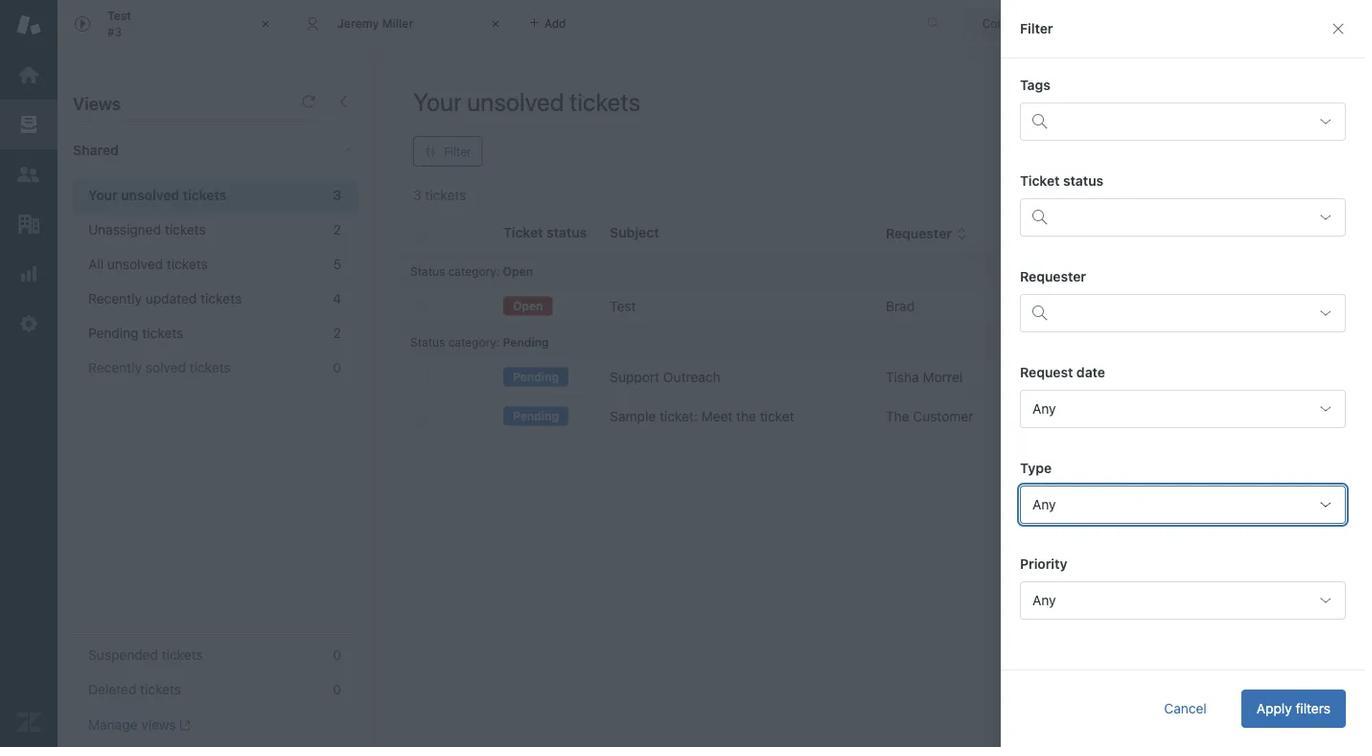Task type: locate. For each thing, give the bounding box(es) containing it.
manage views
[[88, 718, 176, 733]]

2 row from the top
[[399, 358, 1351, 397]]

1 category: from the top
[[448, 265, 500, 278]]

3 any from the top
[[1032, 593, 1056, 609]]

0 horizontal spatial your
[[88, 187, 118, 203]]

recently down the 'all'
[[88, 291, 142, 307]]

1 0 from the top
[[333, 360, 341, 376]]

3
[[333, 187, 341, 203]]

3 row from the top
[[399, 397, 1351, 437]]

apply filters button
[[1241, 690, 1346, 729]]

main element
[[0, 0, 58, 748]]

recently updated tickets
[[88, 291, 242, 307]]

oct left 19
[[1033, 370, 1055, 385]]

0 horizontal spatial type
[[1020, 461, 1052, 476]]

2 for unassigned tickets
[[333, 222, 341, 238]]

suspended tickets
[[88, 648, 203, 663]]

1 horizontal spatial priority
[[1248, 226, 1296, 242]]

0 vertical spatial type
[[1144, 226, 1175, 242]]

0 for deleted tickets
[[333, 682, 341, 698]]

2 0 from the top
[[333, 648, 341, 663]]

1 vertical spatial test
[[610, 299, 636, 314]]

2 vertical spatial any
[[1032, 593, 1056, 609]]

0 vertical spatial category:
[[448, 265, 500, 278]]

2 any field from the top
[[1020, 486, 1346, 524]]

your up unassigned
[[88, 187, 118, 203]]

3 any field from the top
[[1020, 582, 1346, 620]]

0 horizontal spatial close image
[[256, 14, 275, 34]]

2 close image from the left
[[486, 14, 505, 34]]

1 vertical spatial filter
[[444, 145, 471, 158]]

row down tisha
[[399, 397, 1351, 437]]

support outreach
[[610, 370, 721, 385]]

0 horizontal spatial requester
[[886, 226, 952, 242]]

0 vertical spatial priority
[[1248, 226, 1296, 242]]

type up requester element
[[1144, 226, 1175, 242]]

customers image
[[16, 162, 41, 187]]

0 vertical spatial 0
[[333, 360, 341, 376]]

close image for jeremy miller tab
[[486, 14, 505, 34]]

priority button
[[1248, 225, 1311, 243]]

1 horizontal spatial filter
[[1020, 21, 1053, 36]]

shared
[[73, 142, 119, 158]]

close image for tab containing test
[[256, 14, 275, 34]]

0 vertical spatial status
[[410, 265, 445, 278]]

status category: open
[[410, 265, 533, 278]]

4
[[333, 291, 341, 307]]

1 horizontal spatial type
[[1144, 226, 1175, 242]]

row containing support outreach
[[399, 358, 1351, 397]]

2 category: from the top
[[448, 336, 500, 349]]

row
[[399, 287, 1351, 326], [399, 358, 1351, 397], [399, 397, 1351, 437]]

deleted
[[88, 682, 136, 698]]

type
[[1144, 226, 1175, 242], [1020, 461, 1052, 476]]

0 vertical spatial test
[[107, 9, 131, 23]]

0 vertical spatial 2
[[333, 222, 341, 238]]

the customer
[[886, 409, 973, 425]]

2 any from the top
[[1032, 497, 1056, 513]]

requester
[[886, 226, 952, 242], [1020, 269, 1086, 285]]

1 2 from the top
[[333, 222, 341, 238]]

suspended
[[88, 648, 158, 663]]

tickets
[[569, 87, 640, 116], [183, 187, 226, 203], [165, 222, 206, 238], [167, 256, 208, 272], [200, 291, 242, 307], [142, 325, 183, 341], [190, 360, 231, 376], [162, 648, 203, 663], [140, 682, 181, 698]]

solved
[[145, 360, 186, 376]]

support outreach link
[[610, 368, 721, 387]]

all
[[88, 256, 104, 272]]

requester up brad
[[886, 226, 952, 242]]

1 vertical spatial your unsolved tickets
[[88, 187, 226, 203]]

1 vertical spatial any field
[[1020, 486, 1346, 524]]

2 oct from the top
[[1033, 409, 1055, 425]]

recently
[[88, 291, 142, 307], [88, 360, 142, 376]]

0
[[333, 360, 341, 376], [333, 648, 341, 663], [333, 682, 341, 698]]

1 vertical spatial priority
[[1020, 556, 1067, 572]]

admin image
[[16, 312, 41, 336]]

category: down status category: open
[[448, 336, 500, 349]]

test up support
[[610, 299, 636, 314]]

unsolved up the filter "button"
[[467, 87, 564, 116]]

0 horizontal spatial priority
[[1020, 556, 1067, 572]]

1 horizontal spatial close image
[[486, 14, 505, 34]]

deleted tickets
[[88, 682, 181, 698]]

2 vertical spatial any field
[[1020, 582, 1346, 620]]

filter
[[1020, 21, 1053, 36], [444, 145, 471, 158]]

row up 'the'
[[399, 358, 1351, 397]]

1 any field from the top
[[1020, 390, 1346, 428]]

your unsolved tickets down tabs tab list
[[413, 87, 640, 116]]

conversations button
[[961, 8, 1103, 39]]

0 vertical spatial oct
[[1033, 370, 1055, 385]]

pending
[[88, 325, 139, 341], [503, 336, 549, 349], [513, 370, 559, 384], [513, 410, 559, 423]]

recently down pending tickets
[[88, 360, 142, 376]]

row up tisha
[[399, 287, 1351, 326]]

status down status category: open
[[410, 336, 445, 349]]

requester up monday
[[1020, 269, 1086, 285]]

priority
[[1248, 226, 1296, 242], [1020, 556, 1067, 572]]

1 horizontal spatial test
[[610, 299, 636, 314]]

test up #3
[[107, 9, 131, 23]]

0 for suspended tickets
[[333, 648, 341, 663]]

shared heading
[[58, 122, 374, 179]]

test inside row
[[610, 299, 636, 314]]

oct
[[1033, 370, 1055, 385], [1033, 409, 1055, 425]]

recently for recently updated tickets
[[88, 291, 142, 307]]

oct left 18
[[1033, 409, 1055, 425]]

customer
[[913, 409, 973, 425]]

oct 18
[[1033, 409, 1073, 425]]

status category: pending
[[410, 336, 549, 349]]

1 vertical spatial type
[[1020, 461, 1052, 476]]

close image inside jeremy miller tab
[[486, 14, 505, 34]]

1 vertical spatial category:
[[448, 336, 500, 349]]

2
[[333, 222, 341, 238], [333, 325, 341, 341]]

get started image
[[16, 62, 41, 87]]

2 for pending tickets
[[333, 325, 341, 341]]

cancel button
[[1149, 690, 1222, 729]]

0 horizontal spatial filter
[[444, 145, 471, 158]]

2 2 from the top
[[333, 325, 341, 341]]

16:33
[[1086, 299, 1121, 314]]

requester inside filter dialog
[[1020, 269, 1086, 285]]

views
[[141, 718, 176, 733]]

1 vertical spatial unsolved
[[121, 187, 179, 203]]

type down oct 18 in the bottom of the page
[[1020, 461, 1052, 476]]

apply
[[1257, 701, 1292, 717]]

2 status from the top
[[410, 336, 445, 349]]

1 vertical spatial status
[[410, 336, 445, 349]]

0 vertical spatial your
[[413, 87, 462, 116]]

0 vertical spatial any field
[[1020, 390, 1346, 428]]

2 vertical spatial 0
[[333, 682, 341, 698]]

test inside tab
[[107, 9, 131, 23]]

status
[[1063, 173, 1104, 189]]

manage views link
[[88, 717, 191, 734]]

1 oct from the top
[[1033, 370, 1055, 385]]

2 vertical spatial unsolved
[[107, 256, 163, 272]]

priority inside button
[[1248, 226, 1296, 242]]

1 horizontal spatial your
[[413, 87, 462, 116]]

0 vertical spatial any
[[1032, 401, 1056, 417]]

0 horizontal spatial test
[[107, 9, 131, 23]]

Any field
[[1020, 390, 1346, 428], [1020, 486, 1346, 524], [1020, 582, 1346, 620]]

3 0 from the top
[[333, 682, 341, 698]]

category: up "status category: pending"
[[448, 265, 500, 278]]

0 vertical spatial unsolved
[[467, 87, 564, 116]]

cancel
[[1164, 701, 1207, 717]]

1 recently from the top
[[88, 291, 142, 307]]

support
[[610, 370, 660, 385]]

any field for request date
[[1020, 390, 1346, 428]]

2 down 4
[[333, 325, 341, 341]]

unassigned tickets
[[88, 222, 206, 238]]

1 horizontal spatial requester
[[1020, 269, 1086, 285]]

category: for open
[[448, 265, 500, 278]]

1 vertical spatial recently
[[88, 360, 142, 376]]

2 recently from the top
[[88, 360, 142, 376]]

your
[[413, 87, 462, 116], [88, 187, 118, 203]]

your up the filter "button"
[[413, 87, 462, 116]]

1 row from the top
[[399, 287, 1351, 326]]

test
[[107, 9, 131, 23], [610, 299, 636, 314]]

sample ticket: meet the ticket
[[610, 409, 794, 425]]

unsolved
[[467, 87, 564, 116], [121, 187, 179, 203], [107, 256, 163, 272]]

close image inside tab
[[256, 14, 275, 34]]

unsolved for 5
[[107, 256, 163, 272]]

open
[[503, 265, 533, 278], [513, 299, 543, 313]]

(opens in a new tab) image
[[176, 720, 191, 732]]

1 vertical spatial 0
[[333, 648, 341, 663]]

reporting image
[[16, 262, 41, 287]]

status
[[410, 265, 445, 278], [410, 336, 445, 349]]

test #3
[[107, 9, 131, 38]]

1 vertical spatial 2
[[333, 325, 341, 341]]

your unsolved tickets up unassigned tickets
[[88, 187, 226, 203]]

0 vertical spatial filter
[[1020, 21, 1053, 36]]

unsolved up unassigned tickets
[[121, 187, 179, 203]]

any field for priority
[[1020, 582, 1346, 620]]

any
[[1032, 401, 1056, 417], [1032, 497, 1056, 513], [1032, 593, 1056, 609]]

2 up 5
[[333, 222, 341, 238]]

1 status from the top
[[410, 265, 445, 278]]

status up "status category: pending"
[[410, 265, 445, 278]]

1 vertical spatial your
[[88, 187, 118, 203]]

any field for type
[[1020, 486, 1346, 524]]

category:
[[448, 265, 500, 278], [448, 336, 500, 349]]

1 close image from the left
[[256, 14, 275, 34]]

0 vertical spatial your unsolved tickets
[[413, 87, 640, 116]]

requester element
[[1020, 294, 1346, 333]]

your unsolved tickets
[[413, 87, 640, 116], [88, 187, 226, 203]]

filter button
[[413, 136, 483, 167]]

0 vertical spatial open
[[503, 265, 533, 278]]

1 any from the top
[[1032, 401, 1056, 417]]

close image
[[256, 14, 275, 34], [486, 14, 505, 34]]

0 for recently solved tickets
[[333, 360, 341, 376]]

recently for recently solved tickets
[[88, 360, 142, 376]]

requester inside button
[[886, 226, 952, 242]]

1 vertical spatial oct
[[1033, 409, 1055, 425]]

0 vertical spatial requester
[[886, 226, 952, 242]]

zendesk support image
[[16, 12, 41, 37]]

1 vertical spatial requester
[[1020, 269, 1086, 285]]

1 vertical spatial open
[[513, 299, 543, 313]]

unsolved down unassigned
[[107, 256, 163, 272]]

1 vertical spatial any
[[1032, 497, 1056, 513]]

unsolved for 3
[[121, 187, 179, 203]]

tisha
[[886, 370, 919, 385]]

0 vertical spatial recently
[[88, 291, 142, 307]]

monday
[[1033, 299, 1082, 314]]

tab
[[58, 0, 288, 48]]



Task type: vqa. For each thing, say whether or not it's contained in the screenshot.
Monday 16:33
yes



Task type: describe. For each thing, give the bounding box(es) containing it.
jeremy
[[337, 17, 379, 30]]

recently solved tickets
[[88, 360, 231, 376]]

filter inside "button"
[[444, 145, 471, 158]]

miller
[[382, 17, 414, 30]]

views
[[73, 93, 121, 114]]

jeremy miller tab
[[288, 0, 518, 48]]

updated
[[145, 291, 197, 307]]

category: for pending
[[448, 336, 500, 349]]

brad
[[886, 299, 915, 314]]

0 horizontal spatial your unsolved tickets
[[88, 187, 226, 203]]

status for status category: pending
[[410, 336, 445, 349]]

monday 16:33
[[1033, 299, 1121, 314]]

tags element
[[1020, 103, 1346, 141]]

play button
[[1245, 86, 1327, 125]]

ticket status element
[[1020, 198, 1346, 237]]

the
[[736, 409, 756, 425]]

filter dialog
[[1001, 0, 1365, 748]]

tisha morrel
[[886, 370, 963, 385]]

type button
[[1144, 225, 1191, 243]]

priority inside filter dialog
[[1020, 556, 1067, 572]]

sample ticket: meet the ticket link
[[610, 407, 794, 427]]

morrel
[[923, 370, 963, 385]]

tags
[[1020, 77, 1050, 93]]

5
[[333, 256, 341, 272]]

any for type
[[1032, 497, 1056, 513]]

filter inside dialog
[[1020, 21, 1053, 36]]

outreach
[[663, 370, 721, 385]]

organizations image
[[16, 212, 41, 237]]

oct 19
[[1033, 370, 1073, 385]]

close drawer image
[[1331, 21, 1346, 36]]

meet
[[701, 409, 733, 425]]

Ticket status field
[[1057, 202, 1305, 233]]

zendesk image
[[16, 710, 41, 735]]

test for test
[[610, 299, 636, 314]]

apply filters
[[1257, 701, 1331, 717]]

status for status category: open
[[410, 265, 445, 278]]

1 horizontal spatial your unsolved tickets
[[413, 87, 640, 116]]

shared button
[[58, 122, 323, 179]]

unassigned
[[88, 222, 161, 238]]

views image
[[16, 112, 41, 137]]

all unsolved tickets
[[88, 256, 208, 272]]

ticket
[[760, 409, 794, 425]]

requested button
[[1033, 225, 1117, 243]]

the
[[886, 409, 909, 425]]

requested
[[1033, 226, 1102, 242]]

oct for oct 18
[[1033, 409, 1055, 425]]

request
[[1020, 365, 1073, 381]]

test link
[[610, 297, 636, 316]]

filters
[[1296, 701, 1331, 717]]

ticket status
[[1020, 173, 1104, 189]]

ticket:
[[659, 409, 698, 425]]

request date
[[1020, 365, 1105, 381]]

tab containing test
[[58, 0, 288, 48]]

any for priority
[[1032, 593, 1056, 609]]

requester button
[[886, 225, 967, 243]]

19
[[1059, 370, 1073, 385]]

#3
[[107, 25, 122, 38]]

jeremy miller
[[337, 17, 414, 30]]

subject
[[610, 225, 659, 241]]

collapse views pane image
[[336, 94, 351, 109]]

test for test #3
[[107, 9, 131, 23]]

refresh views pane image
[[301, 94, 316, 109]]

type inside filter dialog
[[1020, 461, 1052, 476]]

play
[[1285, 97, 1310, 113]]

tabs tab list
[[58, 0, 907, 48]]

manage
[[88, 718, 138, 733]]

oct for oct 19
[[1033, 370, 1055, 385]]

ticket
[[1020, 173, 1060, 189]]

row containing sample ticket: meet the ticket
[[399, 397, 1351, 437]]

sample
[[610, 409, 656, 425]]

type inside button
[[1144, 226, 1175, 242]]

conversations
[[982, 17, 1060, 30]]

row containing test
[[399, 287, 1351, 326]]

pending tickets
[[88, 325, 183, 341]]

date
[[1076, 365, 1105, 381]]

18
[[1059, 409, 1073, 425]]

any for request date
[[1032, 401, 1056, 417]]



